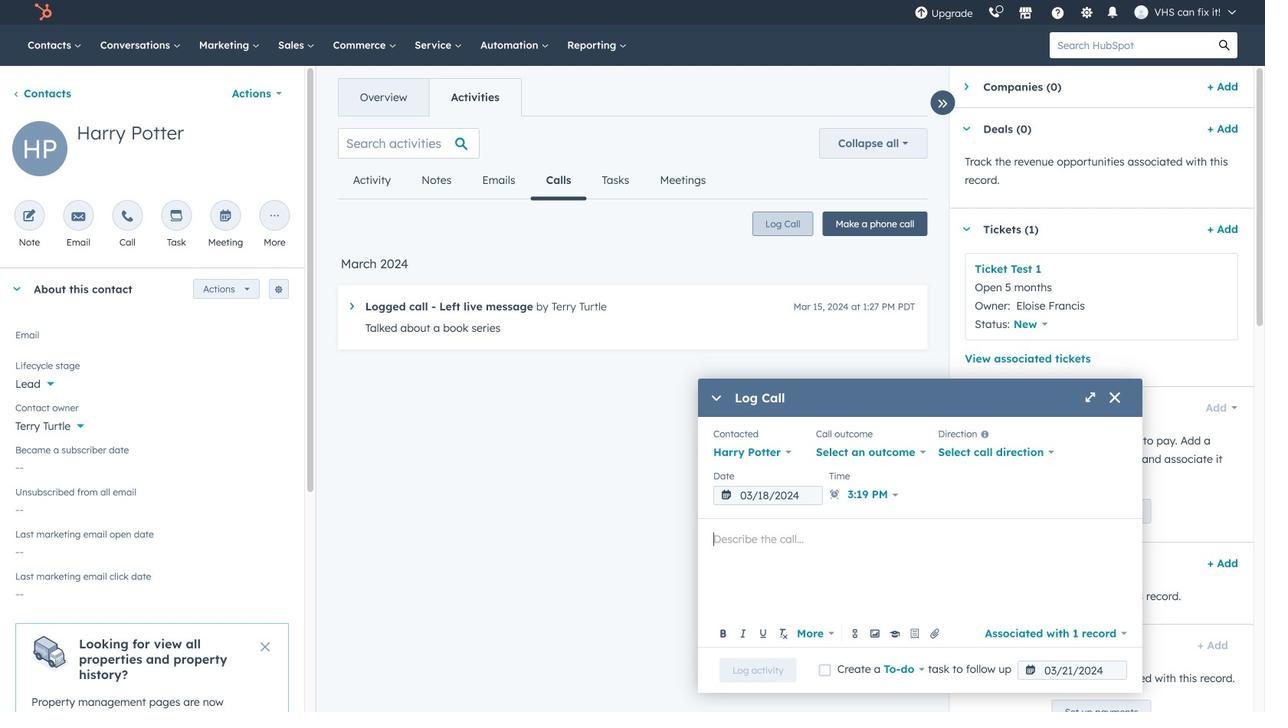 Task type: vqa. For each thing, say whether or not it's contained in the screenshot.
Service link
no



Task type: locate. For each thing, give the bounding box(es) containing it.
1 vertical spatial caret image
[[12, 287, 21, 291]]

MM/DD/YYYY text field
[[714, 486, 823, 505], [1018, 661, 1128, 680]]

0 vertical spatial mm/dd/yyyy text field
[[714, 486, 823, 505]]

navigation
[[338, 78, 522, 117]]

caret image
[[965, 82, 969, 91], [962, 227, 971, 231], [350, 303, 354, 310], [962, 644, 971, 647]]

caret image
[[962, 127, 971, 131], [12, 287, 21, 291]]

menu
[[907, 0, 1247, 25]]

tab list
[[338, 162, 722, 200]]

meeting image
[[219, 210, 233, 224]]

marketplaces image
[[1019, 7, 1033, 21]]

feed
[[326, 116, 940, 368]]

manage card settings image
[[274, 286, 283, 295]]

1 vertical spatial mm/dd/yyyy text field
[[1018, 661, 1128, 680]]

-- text field
[[15, 453, 289, 478], [15, 495, 289, 520], [15, 537, 289, 562], [15, 580, 289, 604]]

4 -- text field from the top
[[15, 580, 289, 604]]

0 horizontal spatial mm/dd/yyyy text field
[[714, 486, 823, 505]]

email image
[[72, 210, 85, 224]]

note image
[[23, 210, 36, 224]]

alert
[[15, 623, 289, 712]]

0 vertical spatial caret image
[[962, 127, 971, 131]]



Task type: describe. For each thing, give the bounding box(es) containing it.
more image
[[268, 210, 282, 224]]

1 horizontal spatial mm/dd/yyyy text field
[[1018, 661, 1128, 680]]

Search activities search field
[[338, 128, 480, 159]]

Search HubSpot search field
[[1050, 32, 1212, 58]]

close image
[[260, 642, 270, 652]]

call image
[[121, 210, 134, 224]]

expand dialog image
[[1085, 392, 1097, 405]]

terry turtle image
[[1135, 5, 1149, 19]]

minimize dialog image
[[711, 392, 723, 405]]

1 horizontal spatial caret image
[[962, 127, 971, 131]]

0 horizontal spatial caret image
[[12, 287, 21, 291]]

3 -- text field from the top
[[15, 537, 289, 562]]

close dialog image
[[1109, 392, 1121, 405]]

task image
[[170, 210, 183, 224]]

2 -- text field from the top
[[15, 495, 289, 520]]

1 -- text field from the top
[[15, 453, 289, 478]]



